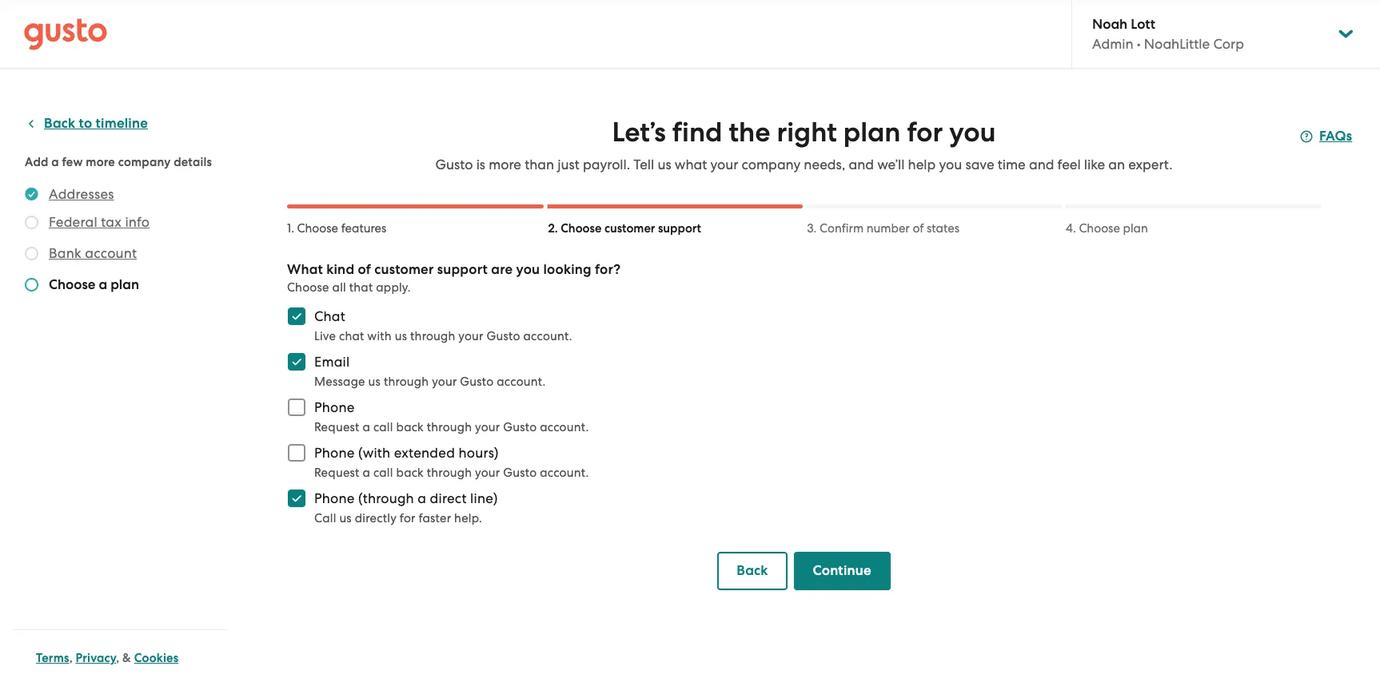Task type: describe. For each thing, give the bounding box(es) containing it.
what
[[287, 261, 323, 278]]

details
[[174, 155, 212, 170]]

to
[[79, 115, 92, 132]]

account. for phone (with extended hours)
[[540, 466, 589, 481]]

states
[[927, 221, 959, 236]]

a left few at the top
[[51, 155, 59, 170]]

gusto inside let's find the right plan for you gusto is more than just payroll. tell us what your company needs, and we'll help you save time and feel like an expert.
[[435, 157, 473, 173]]

us inside let's find the right plan for you gusto is more than just payroll. tell us what your company needs, and we'll help you save time and feel like an expert.
[[658, 157, 671, 173]]

features
[[341, 221, 387, 236]]

Chat checkbox
[[279, 299, 314, 334]]

&
[[122, 652, 131, 666]]

a up (with
[[363, 421, 370, 435]]

needs,
[[804, 157, 845, 173]]

phone for phone
[[314, 400, 355, 416]]

call us directly for faster help.
[[314, 512, 482, 526]]

request for phone
[[314, 421, 359, 435]]

add a few more company details
[[25, 155, 212, 170]]

confirm number of states
[[820, 221, 959, 236]]

corp
[[1213, 36, 1244, 52]]

like
[[1084, 157, 1105, 173]]

1 , from the left
[[69, 652, 73, 666]]

through for phone
[[427, 421, 472, 435]]

faqs
[[1319, 128, 1352, 145]]

phone (with extended hours)
[[314, 445, 499, 461]]

your for phone
[[475, 421, 500, 435]]

back for phone
[[396, 421, 424, 435]]

choose customer support
[[561, 221, 701, 236]]

message us through your gusto account.
[[314, 375, 546, 389]]

us right message
[[368, 375, 381, 389]]

choose for choose features
[[297, 221, 338, 236]]

choose for choose plan
[[1079, 221, 1120, 236]]

federal tax info button
[[49, 213, 150, 232]]

phone (through a direct line)
[[314, 491, 498, 507]]

what kind of customer support are you looking for? choose all that apply.
[[287, 261, 621, 295]]

federal tax info
[[49, 214, 150, 230]]

message
[[314, 375, 365, 389]]

•
[[1137, 36, 1141, 52]]

tax
[[101, 214, 122, 230]]

directly
[[355, 512, 397, 526]]

just
[[558, 157, 580, 173]]

chat
[[339, 329, 364, 344]]

account
[[85, 245, 137, 261]]

an
[[1108, 157, 1125, 173]]

extended
[[394, 445, 455, 461]]

gusto for chat
[[487, 329, 520, 344]]

continue
[[813, 563, 871, 580]]

confirm
[[820, 221, 864, 236]]

help
[[908, 157, 936, 173]]

choose a plan
[[49, 277, 139, 293]]

support inside what kind of customer support are you looking for? choose all that apply.
[[437, 261, 488, 278]]

let's
[[612, 116, 666, 149]]

the
[[729, 116, 770, 149]]

timeline
[[96, 115, 148, 132]]

(with
[[358, 445, 391, 461]]

for?
[[595, 261, 621, 278]]

request a call back through your gusto account. for phone (with extended hours)
[[314, 466, 589, 481]]

Phone checkbox
[[279, 390, 314, 425]]

noahlittle
[[1144, 36, 1210, 52]]

terms , privacy , & cookies
[[36, 652, 179, 666]]

Phone (with extended hours) checkbox
[[279, 436, 314, 471]]

number
[[867, 221, 910, 236]]

a inside list
[[99, 277, 107, 293]]

check image for federal
[[25, 216, 38, 229]]

home image
[[24, 18, 107, 50]]

back to timeline button
[[25, 114, 148, 134]]

choose inside what kind of customer support are you looking for? choose all that apply.
[[287, 281, 329, 295]]

request a call back through your gusto account. for phone
[[314, 421, 589, 435]]

feel
[[1058, 157, 1081, 173]]

chat
[[314, 309, 345, 325]]

plan inside let's find the right plan for you gusto is more than just payroll. tell us what your company needs, and we'll help you save time and feel like an expert.
[[843, 116, 901, 149]]

choose a plan list
[[25, 185, 221, 298]]

Phone (through a direct line) checkbox
[[279, 481, 314, 517]]

direct
[[430, 491, 467, 507]]

noah lott admin • noahlittle corp
[[1092, 16, 1244, 52]]

plan inside choose a plan list
[[110, 277, 139, 293]]

live
[[314, 329, 336, 344]]

than
[[525, 157, 554, 173]]

continue button
[[794, 553, 891, 591]]

help.
[[454, 512, 482, 526]]

let's find the right plan for you gusto is more than just payroll. tell us what your company needs, and we'll help you save time and feel like an expert.
[[435, 116, 1173, 173]]

looking
[[543, 261, 592, 278]]

addresses
[[49, 186, 114, 202]]

Email checkbox
[[279, 345, 314, 380]]

lott
[[1131, 16, 1155, 33]]

bank account
[[49, 245, 137, 261]]

(through
[[358, 491, 414, 507]]

2 , from the left
[[116, 652, 119, 666]]

find
[[672, 116, 722, 149]]

through for phone (with extended hours)
[[427, 466, 472, 481]]

apply.
[[376, 281, 411, 295]]



Task type: vqa. For each thing, say whether or not it's contained in the screenshot.
extended
yes



Task type: locate. For each thing, give the bounding box(es) containing it.
0 horizontal spatial for
[[400, 512, 416, 526]]

more right few at the top
[[86, 155, 115, 170]]

3 phone from the top
[[314, 491, 355, 507]]

2 phone from the top
[[314, 445, 355, 461]]

0 horizontal spatial and
[[849, 157, 874, 173]]

hours)
[[459, 445, 499, 461]]

request a call back through your gusto account.
[[314, 421, 589, 435], [314, 466, 589, 481]]

privacy link
[[76, 652, 116, 666]]

of left states
[[913, 221, 924, 236]]

phone down message
[[314, 400, 355, 416]]

through up the direct
[[427, 466, 472, 481]]

gusto
[[435, 157, 473, 173], [487, 329, 520, 344], [460, 375, 494, 389], [503, 421, 537, 435], [503, 466, 537, 481]]

bank
[[49, 245, 82, 261]]

check image left bank
[[25, 247, 38, 261]]

0 vertical spatial plan
[[843, 116, 901, 149]]

your down what kind of customer support are you looking for? choose all that apply.
[[458, 329, 484, 344]]

live chat with us through your gusto account.
[[314, 329, 572, 344]]

circle check image
[[25, 185, 38, 204]]

admin
[[1092, 36, 1133, 52]]

info
[[125, 214, 150, 230]]

support
[[658, 221, 701, 236], [437, 261, 488, 278]]

you right help
[[939, 157, 962, 173]]

you
[[949, 116, 996, 149], [939, 157, 962, 173], [516, 261, 540, 278]]

request down (with
[[314, 466, 359, 481]]

you inside what kind of customer support are you looking for? choose all that apply.
[[516, 261, 540, 278]]

2 check image from the top
[[25, 247, 38, 261]]

0 horizontal spatial plan
[[110, 277, 139, 293]]

1 vertical spatial request a call back through your gusto account.
[[314, 466, 589, 481]]

terms link
[[36, 652, 69, 666]]

call for phone (with extended hours)
[[373, 466, 393, 481]]

us right tell
[[658, 157, 671, 173]]

2 vertical spatial phone
[[314, 491, 355, 507]]

through up extended
[[427, 421, 472, 435]]

check image down circle check icon
[[25, 216, 38, 229]]

0 vertical spatial check image
[[25, 216, 38, 229]]

1 horizontal spatial back
[[737, 563, 768, 580]]

1 vertical spatial back
[[737, 563, 768, 580]]

check image
[[25, 216, 38, 229], [25, 247, 38, 261], [25, 278, 38, 292]]

phone
[[314, 400, 355, 416], [314, 445, 355, 461], [314, 491, 355, 507]]

1 vertical spatial back
[[396, 466, 424, 481]]

request for phone (with extended hours)
[[314, 466, 359, 481]]

2 vertical spatial check image
[[25, 278, 38, 292]]

0 vertical spatial request a call back through your gusto account.
[[314, 421, 589, 435]]

1 vertical spatial of
[[358, 261, 371, 278]]

you right are
[[516, 261, 540, 278]]

0 horizontal spatial customer
[[374, 261, 434, 278]]

your down "live chat with us through your gusto account." on the left of the page
[[432, 375, 457, 389]]

1 horizontal spatial for
[[907, 116, 943, 149]]

call down (with
[[373, 466, 393, 481]]

request up (with
[[314, 421, 359, 435]]

terms
[[36, 652, 69, 666]]

0 vertical spatial you
[[949, 116, 996, 149]]

0 horizontal spatial company
[[118, 155, 171, 170]]

few
[[62, 155, 83, 170]]

0 horizontal spatial support
[[437, 261, 488, 278]]

through for chat
[[410, 329, 455, 344]]

we'll
[[877, 157, 905, 173]]

choose plan
[[1079, 221, 1148, 236]]

privacy
[[76, 652, 116, 666]]

bank account button
[[49, 244, 137, 263]]

company down the timeline
[[118, 155, 171, 170]]

your for phone (with extended hours)
[[475, 466, 500, 481]]

account. for chat
[[523, 329, 572, 344]]

support left are
[[437, 261, 488, 278]]

back
[[396, 421, 424, 435], [396, 466, 424, 481]]

, left &
[[116, 652, 119, 666]]

1 horizontal spatial of
[[913, 221, 924, 236]]

you for for
[[949, 116, 996, 149]]

more right the is
[[489, 157, 521, 173]]

0 horizontal spatial ,
[[69, 652, 73, 666]]

1 and from the left
[[849, 157, 874, 173]]

0 horizontal spatial of
[[358, 261, 371, 278]]

you up save
[[949, 116, 996, 149]]

0 vertical spatial of
[[913, 221, 924, 236]]

0 vertical spatial phone
[[314, 400, 355, 416]]

customer
[[604, 221, 655, 236], [374, 261, 434, 278]]

a down account
[[99, 277, 107, 293]]

a down (with
[[363, 466, 370, 481]]

choose inside list
[[49, 277, 95, 293]]

back for phone (with extended hours)
[[396, 466, 424, 481]]

0 vertical spatial request
[[314, 421, 359, 435]]

back down the phone (with extended hours)
[[396, 466, 424, 481]]

1 back from the top
[[396, 421, 424, 435]]

are
[[491, 261, 513, 278]]

request a call back through your gusto account. up the direct
[[314, 466, 589, 481]]

, left privacy
[[69, 652, 73, 666]]

1 check image from the top
[[25, 216, 38, 229]]

and left "we'll"
[[849, 157, 874, 173]]

of for kind
[[358, 261, 371, 278]]

back for back to timeline
[[44, 115, 75, 132]]

all
[[332, 281, 346, 295]]

1 vertical spatial call
[[373, 466, 393, 481]]

a up faster
[[418, 491, 426, 507]]

1 request a call back through your gusto account. from the top
[[314, 421, 589, 435]]

choose down bank
[[49, 277, 95, 293]]

1 phone from the top
[[314, 400, 355, 416]]

1 vertical spatial plan
[[1123, 221, 1148, 236]]

your right what at the top
[[710, 157, 738, 173]]

plan up "we'll"
[[843, 116, 901, 149]]

support down what at the top
[[658, 221, 701, 236]]

1 horizontal spatial company
[[742, 157, 801, 173]]

back for back
[[737, 563, 768, 580]]

save
[[965, 157, 994, 173]]

2 vertical spatial plan
[[110, 277, 139, 293]]

and
[[849, 157, 874, 173], [1029, 157, 1054, 173]]

1 horizontal spatial customer
[[604, 221, 655, 236]]

phone for phone (with extended hours)
[[314, 445, 355, 461]]

check image for bank
[[25, 247, 38, 261]]

0 vertical spatial support
[[658, 221, 701, 236]]

right
[[777, 116, 837, 149]]

of up the that
[[358, 261, 371, 278]]

through up message us through your gusto account.
[[410, 329, 455, 344]]

1 horizontal spatial ,
[[116, 652, 119, 666]]

through
[[410, 329, 455, 344], [384, 375, 429, 389], [427, 421, 472, 435], [427, 466, 472, 481]]

account. for phone
[[540, 421, 589, 435]]

noah
[[1092, 16, 1128, 33]]

time
[[998, 157, 1026, 173]]

line)
[[470, 491, 498, 507]]

0 horizontal spatial more
[[86, 155, 115, 170]]

1 vertical spatial for
[[400, 512, 416, 526]]

0 vertical spatial for
[[907, 116, 943, 149]]

1 vertical spatial phone
[[314, 445, 355, 461]]

gusto for phone
[[503, 421, 537, 435]]

addresses button
[[49, 185, 114, 204]]

call up (with
[[373, 421, 393, 435]]

back inside 'button'
[[737, 563, 768, 580]]

back button
[[717, 553, 787, 591]]

1 call from the top
[[373, 421, 393, 435]]

plan down account
[[110, 277, 139, 293]]

0 horizontal spatial back
[[44, 115, 75, 132]]

add
[[25, 155, 48, 170]]

choose down the what
[[287, 281, 329, 295]]

cookies
[[134, 652, 179, 666]]

your up "hours)"
[[475, 421, 500, 435]]

is
[[476, 157, 485, 173]]

federal
[[49, 214, 97, 230]]

your down "hours)"
[[475, 466, 500, 481]]

3 check image from the top
[[25, 278, 38, 292]]

choose for choose a plan
[[49, 277, 95, 293]]

for down phone (through a direct line)
[[400, 512, 416, 526]]

choose down like
[[1079, 221, 1120, 236]]

call
[[314, 512, 336, 526]]

company inside let's find the right plan for you gusto is more than just payroll. tell us what your company needs, and we'll help you save time and feel like an expert.
[[742, 157, 801, 173]]

cookies button
[[134, 649, 179, 668]]

of for number
[[913, 221, 924, 236]]

a
[[51, 155, 59, 170], [99, 277, 107, 293], [363, 421, 370, 435], [363, 466, 370, 481], [418, 491, 426, 507]]

your inside let's find the right plan for you gusto is more than just payroll. tell us what your company needs, and we'll help you save time and feel like an expert.
[[710, 157, 738, 173]]

us right with
[[395, 329, 407, 344]]

call for phone
[[373, 421, 393, 435]]

0 vertical spatial back
[[396, 421, 424, 435]]

1 horizontal spatial and
[[1029, 157, 1054, 173]]

company down the
[[742, 157, 801, 173]]

2 back from the top
[[396, 466, 424, 481]]

your for chat
[[458, 329, 484, 344]]

request
[[314, 421, 359, 435], [314, 466, 359, 481]]

1 vertical spatial you
[[939, 157, 962, 173]]

faster
[[419, 512, 451, 526]]

request a call back through your gusto account. up extended
[[314, 421, 589, 435]]

customer up apply. at left top
[[374, 261, 434, 278]]

1 horizontal spatial plan
[[843, 116, 901, 149]]

account.
[[523, 329, 572, 344], [497, 375, 546, 389], [540, 421, 589, 435], [540, 466, 589, 481]]

1 vertical spatial check image
[[25, 247, 38, 261]]

back
[[44, 115, 75, 132], [737, 563, 768, 580]]

expert.
[[1128, 157, 1173, 173]]

1 vertical spatial request
[[314, 466, 359, 481]]

choose features
[[297, 221, 387, 236]]

2 request from the top
[[314, 466, 359, 481]]

2 request a call back through your gusto account. from the top
[[314, 466, 589, 481]]

tell
[[633, 157, 654, 173]]

1 request from the top
[[314, 421, 359, 435]]

of inside what kind of customer support are you looking for? choose all that apply.
[[358, 261, 371, 278]]

back to timeline
[[44, 115, 148, 132]]

2 horizontal spatial plan
[[1123, 221, 1148, 236]]

email
[[314, 354, 350, 370]]

through down with
[[384, 375, 429, 389]]

phone for phone (through a direct line)
[[314, 491, 355, 507]]

1 horizontal spatial more
[[489, 157, 521, 173]]

choose up the what
[[297, 221, 338, 236]]

us right call
[[339, 512, 352, 526]]

for
[[907, 116, 943, 149], [400, 512, 416, 526]]

for up help
[[907, 116, 943, 149]]

1 horizontal spatial support
[[658, 221, 701, 236]]

more inside let's find the right plan for you gusto is more than just payroll. tell us what your company needs, and we'll help you save time and feel like an expert.
[[489, 157, 521, 173]]

phone left (with
[[314, 445, 355, 461]]

back inside "button"
[[44, 115, 75, 132]]

choose for choose customer support
[[561, 221, 602, 236]]

2 and from the left
[[1029, 157, 1054, 173]]

gusto for phone (with extended hours)
[[503, 466, 537, 481]]

call
[[373, 421, 393, 435], [373, 466, 393, 481]]

phone up call
[[314, 491, 355, 507]]

,
[[69, 652, 73, 666], [116, 652, 119, 666]]

of
[[913, 221, 924, 236], [358, 261, 371, 278]]

more
[[86, 155, 115, 170], [489, 157, 521, 173]]

payroll.
[[583, 157, 630, 173]]

2 call from the top
[[373, 466, 393, 481]]

1 vertical spatial support
[[437, 261, 488, 278]]

0 vertical spatial call
[[373, 421, 393, 435]]

2 vertical spatial you
[[516, 261, 540, 278]]

0 vertical spatial customer
[[604, 221, 655, 236]]

faqs button
[[1300, 127, 1352, 146]]

0 vertical spatial back
[[44, 115, 75, 132]]

and left feel
[[1029, 157, 1054, 173]]

choose up looking
[[561, 221, 602, 236]]

kind
[[326, 261, 354, 278]]

check image left choose a plan
[[25, 278, 38, 292]]

customer inside what kind of customer support are you looking for? choose all that apply.
[[374, 261, 434, 278]]

us
[[658, 157, 671, 173], [395, 329, 407, 344], [368, 375, 381, 389], [339, 512, 352, 526]]

customer up "for?"
[[604, 221, 655, 236]]

plan
[[843, 116, 901, 149], [1123, 221, 1148, 236], [110, 277, 139, 293]]

that
[[349, 281, 373, 295]]

you for are
[[516, 261, 540, 278]]

with
[[367, 329, 392, 344]]

what
[[675, 157, 707, 173]]

back up the phone (with extended hours)
[[396, 421, 424, 435]]

for inside let's find the right plan for you gusto is more than just payroll. tell us what your company needs, and we'll help you save time and feel like an expert.
[[907, 116, 943, 149]]

1 vertical spatial customer
[[374, 261, 434, 278]]

plan down expert.
[[1123, 221, 1148, 236]]



